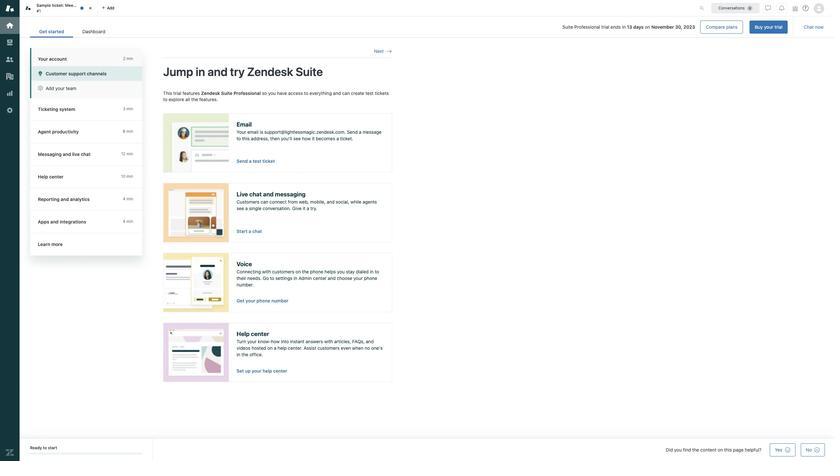 Task type: locate. For each thing, give the bounding box(es) containing it.
ticket inside region
[[263, 158, 275, 164]]

agent
[[38, 129, 51, 134]]

suite
[[563, 24, 573, 30], [296, 65, 323, 79], [221, 90, 232, 96]]

10
[[121, 174, 125, 179]]

12
[[121, 151, 125, 156]]

chat
[[81, 151, 91, 157], [249, 191, 262, 198], [252, 229, 262, 234]]

2 horizontal spatial trial
[[775, 24, 783, 30]]

and right apps at the top of page
[[50, 219, 59, 225]]

0 vertical spatial test
[[366, 90, 374, 96]]

get started image
[[6, 21, 14, 30]]

the up the admin
[[302, 269, 309, 275]]

0 vertical spatial you
[[268, 90, 276, 96]]

and right everything
[[333, 90, 341, 96]]

how down support@lightlessmagic.zendesk.com.
[[302, 136, 311, 141]]

1 vertical spatial with
[[324, 339, 333, 344]]

2 min
[[123, 56, 133, 61]]

1 vertical spatial how
[[271, 339, 280, 344]]

1 vertical spatial help
[[263, 368, 272, 374]]

in left 13 at the right of the page
[[622, 24, 626, 30]]

center down into
[[273, 368, 287, 374]]

1 4 min from the top
[[123, 196, 133, 201]]

4 min inside reporting and analytics heading
[[123, 196, 133, 201]]

can left create
[[342, 90, 350, 96]]

phone down dialed
[[364, 275, 377, 281]]

customer support channels button
[[31, 66, 142, 81]]

your inside "email your email is support@lightlessmagic.zendesk.com. send a message to this address, then you'll see how it becomes a ticket."
[[237, 129, 246, 135]]

find
[[683, 447, 691, 453]]

is
[[260, 129, 263, 135]]

organizations image
[[6, 72, 14, 81]]

in right jump
[[196, 65, 205, 79]]

help up turn
[[237, 331, 250, 337]]

1 horizontal spatial this
[[724, 447, 732, 453]]

section containing suite professional trial ends in
[[120, 21, 788, 34]]

1 horizontal spatial test
[[366, 90, 374, 96]]

the down the videos
[[242, 352, 248, 357]]

0 horizontal spatial can
[[261, 199, 268, 205]]

and up no
[[366, 339, 374, 344]]

send up ticket.
[[347, 129, 358, 135]]

chat inside button
[[252, 229, 262, 234]]

and left try
[[208, 65, 228, 79]]

on up the admin
[[296, 269, 301, 275]]

with left articles,
[[324, 339, 333, 344]]

0 vertical spatial this
[[242, 136, 250, 141]]

1 horizontal spatial zendesk
[[247, 65, 293, 79]]

help up reporting
[[38, 174, 48, 180]]

example of how the agent accepts an incoming phone call as well as how to log the details of the call. image
[[164, 253, 229, 312]]

answers
[[306, 339, 323, 344]]

create
[[351, 90, 364, 96]]

footer containing did you find the content on this page helpful?
[[20, 439, 834, 461]]

get for get started
[[39, 29, 47, 34]]

1 vertical spatial customers
[[318, 345, 340, 351]]

get left the started
[[39, 29, 47, 34]]

your inside 'button'
[[252, 368, 262, 374]]

test down address,
[[253, 158, 261, 164]]

to inside "email your email is support@lightlessmagic.zendesk.com. send a message to this address, then you'll see how it becomes a ticket."
[[237, 136, 241, 141]]

30,
[[675, 24, 682, 30]]

1 horizontal spatial phone
[[310, 269, 323, 275]]

0 horizontal spatial see
[[237, 206, 244, 211]]

0 horizontal spatial send
[[237, 158, 248, 164]]

your up hosted
[[247, 339, 257, 344]]

0 horizontal spatial phone
[[257, 298, 270, 304]]

test right create
[[366, 90, 374, 96]]

suite inside region
[[221, 90, 232, 96]]

min inside help center heading
[[127, 174, 133, 179]]

8
[[123, 129, 125, 134]]

13
[[627, 24, 632, 30]]

5 min from the top
[[127, 174, 133, 179]]

to down 'email'
[[237, 136, 241, 141]]

4 inside reporting and analytics heading
[[123, 196, 125, 201]]

0 horizontal spatial help
[[38, 174, 48, 180]]

this left page
[[724, 447, 732, 453]]

1 min from the top
[[127, 56, 133, 61]]

a inside help center turn your know-how into instant answers with articles, faqs, and videos hosted on a help center. assist customers even when no one's in the office.
[[274, 345, 276, 351]]

0 vertical spatial ticket
[[83, 3, 94, 8]]

0 horizontal spatial help
[[263, 368, 272, 374]]

1 horizontal spatial send
[[347, 129, 358, 135]]

section
[[120, 21, 788, 34]]

1 horizontal spatial help
[[237, 331, 250, 337]]

send down email
[[237, 158, 248, 164]]

1 vertical spatial zendesk
[[201, 90, 220, 96]]

customers
[[272, 269, 294, 275], [318, 345, 340, 351]]

1 vertical spatial your
[[237, 129, 246, 135]]

your down 'email'
[[237, 129, 246, 135]]

account
[[49, 56, 67, 62]]

and inside so you have access to everything and can create test tickets to explore all the features.
[[333, 90, 341, 96]]

start a chat
[[237, 229, 262, 234]]

1 horizontal spatial can
[[342, 90, 350, 96]]

this down email
[[242, 136, 250, 141]]

turn
[[237, 339, 246, 344]]

on inside section
[[645, 24, 650, 30]]

0 horizontal spatial suite
[[221, 90, 232, 96]]

add button
[[98, 0, 118, 16]]

0 horizontal spatial customers
[[272, 269, 294, 275]]

customers inside voice connecting with customers on the phone helps you stay dialed in to their needs. go to settings in admin center and choose your phone number.
[[272, 269, 294, 275]]

2 vertical spatial you
[[674, 447, 682, 453]]

help down into
[[278, 345, 287, 351]]

on right "days"
[[645, 24, 650, 30]]

1 horizontal spatial it
[[312, 136, 315, 141]]

the right meet
[[76, 3, 82, 8]]

0 horizontal spatial it
[[303, 206, 306, 211]]

email your email is support@lightlessmagic.zendesk.com. send a message to this address, then you'll see how it becomes a ticket.
[[237, 121, 382, 141]]

a down address,
[[249, 158, 252, 164]]

send inside "email your email is support@lightlessmagic.zendesk.com. send a message to this address, then you'll see how it becomes a ticket."
[[347, 129, 358, 135]]

0 vertical spatial help
[[278, 345, 287, 351]]

next button
[[374, 48, 392, 54]]

tab
[[20, 0, 98, 16]]

min inside reporting and analytics heading
[[127, 196, 133, 201]]

1 vertical spatial test
[[253, 158, 261, 164]]

on down the 'know-'
[[267, 345, 273, 351]]

meet
[[65, 3, 75, 8]]

center up the 'know-'
[[251, 331, 269, 337]]

apps and integrations heading
[[30, 211, 149, 233]]

min inside "apps and integrations" heading
[[127, 219, 133, 224]]

center down helps in the left of the page
[[313, 275, 327, 281]]

tickets
[[375, 90, 389, 96]]

start
[[237, 229, 247, 234]]

1 vertical spatial suite
[[296, 65, 323, 79]]

chat right live at the top of the page
[[81, 151, 91, 157]]

chat up the customers
[[249, 191, 262, 198]]

4 inside "apps and integrations" heading
[[123, 219, 125, 224]]

1 horizontal spatial how
[[302, 136, 311, 141]]

when
[[352, 345, 364, 351]]

0 vertical spatial phone
[[310, 269, 323, 275]]

trial up explore
[[173, 90, 181, 96]]

1 vertical spatial you
[[337, 269, 345, 275]]

3 min from the top
[[127, 129, 133, 134]]

it inside "email your email is support@lightlessmagic.zendesk.com. send a message to this address, then you'll see how it becomes a ticket."
[[312, 136, 315, 141]]

footer
[[20, 439, 834, 461]]

everything
[[310, 90, 332, 96]]

zendesk up so
[[247, 65, 293, 79]]

button displays agent's chat status as invisible. image
[[766, 5, 771, 11]]

center down messaging
[[49, 174, 63, 180]]

trial left ends
[[601, 24, 609, 30]]

0 vertical spatial 4
[[123, 196, 125, 201]]

0 horizontal spatial with
[[262, 269, 271, 275]]

0 vertical spatial your
[[38, 56, 48, 62]]

in down the videos
[[237, 352, 240, 357]]

1 horizontal spatial you
[[337, 269, 345, 275]]

0 vertical spatial can
[[342, 90, 350, 96]]

0 vertical spatial zendesk
[[247, 65, 293, 79]]

2 horizontal spatial suite
[[563, 24, 573, 30]]

min inside agent productivity heading
[[127, 129, 133, 134]]

with inside help center turn your know-how into instant answers with articles, faqs, and videos hosted on a help center. assist customers even when no one's in the office.
[[324, 339, 333, 344]]

1 vertical spatial ticket
[[263, 158, 275, 164]]

agent productivity heading
[[30, 121, 149, 143]]

1 vertical spatial professional
[[234, 90, 261, 96]]

region containing email
[[163, 90, 392, 393]]

min for your account
[[127, 56, 133, 61]]

0 horizontal spatial how
[[271, 339, 280, 344]]

from
[[288, 199, 298, 205]]

2 vertical spatial suite
[[221, 90, 232, 96]]

test inside so you have access to everything and can create test tickets to explore all the features.
[[366, 90, 374, 96]]

November 30, 2023 text field
[[652, 24, 695, 30]]

you'll
[[281, 136, 292, 141]]

0 vertical spatial how
[[302, 136, 311, 141]]

page
[[733, 447, 744, 453]]

your down dialed
[[354, 275, 363, 281]]

settings
[[276, 275, 292, 281]]

2 horizontal spatial you
[[674, 447, 682, 453]]

0 horizontal spatial test
[[253, 158, 261, 164]]

customers down articles,
[[318, 345, 340, 351]]

and inside the content-title region
[[208, 65, 228, 79]]

2 min from the top
[[127, 106, 133, 111]]

send a test ticket
[[237, 158, 275, 164]]

trial inside button
[[775, 24, 783, 30]]

and left live at the top of the page
[[63, 151, 71, 157]]

videos
[[237, 345, 250, 351]]

your
[[764, 24, 774, 30], [55, 86, 65, 91], [354, 275, 363, 281], [246, 298, 255, 304], [247, 339, 257, 344], [252, 368, 262, 374]]

number.
[[237, 282, 254, 287]]

1 vertical spatial phone
[[364, 275, 377, 281]]

1 horizontal spatial customers
[[318, 345, 340, 351]]

and down helps in the left of the page
[[328, 275, 336, 281]]

and left social,
[[327, 199, 335, 205]]

help right up
[[263, 368, 272, 374]]

center inside voice connecting with customers on the phone helps you stay dialed in to their needs. go to settings in admin center and choose your phone number.
[[313, 275, 327, 281]]

0 vertical spatial with
[[262, 269, 271, 275]]

your right add at the top left
[[55, 86, 65, 91]]

customers up settings
[[272, 269, 294, 275]]

ticketing system
[[38, 106, 75, 112]]

the right all
[[191, 97, 198, 102]]

0 vertical spatial customers
[[272, 269, 294, 275]]

4 min from the top
[[127, 151, 133, 156]]

ready to start
[[30, 446, 57, 450]]

your account
[[38, 56, 67, 62]]

reporting and analytics
[[38, 196, 90, 202]]

learn more
[[38, 242, 63, 247]]

0 horizontal spatial get
[[39, 29, 47, 34]]

how inside help center turn your know-how into instant answers with articles, faqs, and videos hosted on a help center. assist customers even when no one's in the office.
[[271, 339, 280, 344]]

send
[[347, 129, 358, 135], [237, 158, 248, 164]]

to
[[304, 90, 308, 96], [163, 97, 167, 102], [237, 136, 241, 141], [375, 269, 379, 275], [270, 275, 274, 281], [43, 446, 47, 450]]

#1
[[37, 8, 41, 13]]

min for reporting and analytics
[[127, 196, 133, 201]]

on inside voice connecting with customers on the phone helps you stay dialed in to their needs. go to settings in admin center and choose your phone number.
[[296, 269, 301, 275]]

min for agent productivity
[[127, 129, 133, 134]]

november
[[652, 24, 674, 30]]

give
[[292, 206, 302, 211]]

0 vertical spatial help
[[38, 174, 48, 180]]

a right hosted
[[274, 345, 276, 351]]

get down number.
[[237, 298, 244, 304]]

see down the customers
[[237, 206, 244, 211]]

productivity
[[52, 129, 79, 134]]

with up go
[[262, 269, 271, 275]]

you right so
[[268, 90, 276, 96]]

how inside "email your email is support@lightlessmagic.zendesk.com. send a message to this address, then you'll see how it becomes a ticket."
[[302, 136, 311, 141]]

add your team button
[[31, 81, 142, 96]]

2 vertical spatial phone
[[257, 298, 270, 304]]

the right find
[[692, 447, 699, 453]]

buy
[[755, 24, 763, 30]]

learn more button
[[30, 233, 141, 256]]

1 vertical spatial see
[[237, 206, 244, 211]]

8 min
[[123, 129, 133, 134]]

7 min from the top
[[127, 219, 133, 224]]

0 vertical spatial it
[[312, 136, 315, 141]]

ticket down then
[[263, 158, 275, 164]]

2 4 from the top
[[123, 219, 125, 224]]

min for help center
[[127, 174, 133, 179]]

your inside voice connecting with customers on the phone helps you stay dialed in to their needs. go to settings in admin center and choose your phone number.
[[354, 275, 363, 281]]

add
[[107, 5, 114, 10]]

1 vertical spatial chat
[[249, 191, 262, 198]]

all
[[185, 97, 190, 102]]

your right up
[[252, 368, 262, 374]]

set
[[237, 368, 244, 374]]

notifications image
[[779, 5, 785, 11]]

0 horizontal spatial your
[[38, 56, 48, 62]]

professional left so
[[234, 90, 261, 96]]

tab list
[[30, 25, 114, 38]]

zendesk up features.
[[201, 90, 220, 96]]

phone up the admin
[[310, 269, 323, 275]]

you right did
[[674, 447, 682, 453]]

0 vertical spatial get
[[39, 29, 47, 34]]

0 horizontal spatial trial
[[173, 90, 181, 96]]

example of conversation inside of messaging and the customer is asking the agent about changing the size of the retail order. image
[[164, 183, 229, 242]]

0 horizontal spatial zendesk
[[201, 90, 220, 96]]

0 vertical spatial suite
[[563, 24, 573, 30]]

how
[[302, 136, 311, 141], [271, 339, 280, 344]]

1 horizontal spatial get
[[237, 298, 244, 304]]

0 vertical spatial professional
[[574, 24, 600, 30]]

0 horizontal spatial this
[[242, 136, 250, 141]]

help inside help center turn your know-how into instant answers with articles, faqs, and videos hosted on a help center. assist customers even when no one's in the office.
[[237, 331, 250, 337]]

1 vertical spatial 4
[[123, 219, 125, 224]]

ticket right meet
[[83, 3, 94, 8]]

0 vertical spatial chat
[[81, 151, 91, 157]]

1 vertical spatial can
[[261, 199, 268, 205]]

started
[[48, 29, 64, 34]]

email
[[237, 121, 252, 128]]

see down support@lightlessmagic.zendesk.com.
[[293, 136, 301, 141]]

help for help center
[[38, 174, 48, 180]]

professional
[[574, 24, 600, 30], [234, 90, 261, 96]]

trial down notifications image
[[775, 24, 783, 30]]

4 min inside "apps and integrations" heading
[[123, 219, 133, 224]]

analytics
[[70, 196, 90, 202]]

you inside so you have access to everything and can create test tickets to explore all the features.
[[268, 90, 276, 96]]

can inside live chat and messaging customers can connect from web, mobile, and social, while agents see a single conversation. give it a try.
[[261, 199, 268, 205]]

your account heading
[[30, 48, 149, 66]]

0 vertical spatial see
[[293, 136, 301, 141]]

zendesk
[[247, 65, 293, 79], [201, 90, 220, 96]]

yes
[[775, 447, 783, 453]]

1 horizontal spatial trial
[[601, 24, 609, 30]]

1 vertical spatial send
[[237, 158, 248, 164]]

min for ticketing system
[[127, 106, 133, 111]]

2 vertical spatial chat
[[252, 229, 262, 234]]

chat right start
[[252, 229, 262, 234]]

support@lightlessmagic.zendesk.com.
[[264, 129, 346, 135]]

1 vertical spatial 4 min
[[123, 219, 133, 224]]

trial
[[601, 24, 609, 30], [775, 24, 783, 30], [173, 90, 181, 96]]

min inside ticketing system heading
[[127, 106, 133, 111]]

in inside section
[[622, 24, 626, 30]]

jump in and try zendesk suite
[[163, 65, 323, 79]]

how left into
[[271, 339, 280, 344]]

you up choose
[[337, 269, 345, 275]]

chat inside heading
[[81, 151, 91, 157]]

0 vertical spatial 4 min
[[123, 196, 133, 201]]

compare
[[706, 24, 725, 30]]

0 vertical spatial send
[[347, 129, 358, 135]]

min inside your account heading
[[127, 56, 133, 61]]

center
[[49, 174, 63, 180], [313, 275, 327, 281], [251, 331, 269, 337], [273, 368, 287, 374]]

zendesk products image
[[793, 6, 798, 11]]

1 vertical spatial help
[[237, 331, 250, 337]]

region
[[163, 90, 392, 393]]

phone left number
[[257, 298, 270, 304]]

voice
[[237, 261, 252, 268]]

dialed
[[356, 269, 369, 275]]

tab containing sample ticket: meet the ticket
[[20, 0, 98, 16]]

min inside messaging and live chat heading
[[127, 151, 133, 156]]

you inside footer
[[674, 447, 682, 453]]

help inside heading
[[38, 174, 48, 180]]

and inside help center turn your know-how into instant answers with articles, faqs, and videos hosted on a help center. assist customers even when no one's in the office.
[[366, 339, 374, 344]]

0 horizontal spatial you
[[268, 90, 276, 96]]

1 horizontal spatial see
[[293, 136, 301, 141]]

min for messaging and live chat
[[127, 151, 133, 156]]

professional left ends
[[574, 24, 600, 30]]

6 min from the top
[[127, 196, 133, 201]]

conversation.
[[263, 206, 291, 211]]

1 horizontal spatial ticket
[[263, 158, 275, 164]]

1 4 from the top
[[123, 196, 125, 201]]

1 horizontal spatial your
[[237, 129, 246, 135]]

the inside so you have access to everything and can create test tickets to explore all the features.
[[191, 97, 198, 102]]

1 horizontal spatial help
[[278, 345, 287, 351]]

get
[[39, 29, 47, 34], [237, 298, 244, 304]]

chat now button
[[799, 21, 829, 34]]

1 vertical spatial it
[[303, 206, 306, 211]]

it down support@lightlessmagic.zendesk.com.
[[312, 136, 315, 141]]

1 horizontal spatial suite
[[296, 65, 323, 79]]

know-
[[258, 339, 271, 344]]

a right start
[[249, 229, 251, 234]]

channels
[[87, 71, 107, 76]]

1 horizontal spatial with
[[324, 339, 333, 344]]

apps and integrations
[[38, 219, 86, 225]]

this trial features zendesk suite professional
[[163, 90, 261, 96]]

it down web,
[[303, 206, 306, 211]]

1 vertical spatial get
[[237, 298, 244, 304]]

chat
[[804, 24, 814, 30]]

your right buy
[[764, 24, 774, 30]]

can up single
[[261, 199, 268, 205]]

0 horizontal spatial ticket
[[83, 3, 94, 8]]

with
[[262, 269, 271, 275], [324, 339, 333, 344]]

2 4 min from the top
[[123, 219, 133, 224]]

customer support channels
[[46, 71, 107, 76]]

a inside start a chat button
[[249, 229, 251, 234]]

sample ticket: meet the ticket #1
[[37, 3, 94, 13]]

your left account in the top of the page
[[38, 56, 48, 62]]

in right dialed
[[370, 269, 374, 275]]



Task type: describe. For each thing, give the bounding box(es) containing it.
live
[[72, 151, 80, 157]]

1 vertical spatial this
[[724, 447, 732, 453]]

to left start
[[43, 446, 47, 450]]

start a chat button
[[237, 228, 262, 234]]

did you find the content on this page helpful?
[[666, 447, 762, 453]]

admin image
[[6, 106, 14, 115]]

help inside help center turn your know-how into instant answers with articles, faqs, and videos hosted on a help center. assist customers even when no one's in the office.
[[278, 345, 287, 351]]

you for so
[[268, 90, 276, 96]]

in left the admin
[[294, 275, 297, 281]]

messaging
[[275, 191, 306, 198]]

with inside voice connecting with customers on the phone helps you stay dialed in to their needs. go to settings in admin center and choose your phone number.
[[262, 269, 271, 275]]

a left ticket.
[[336, 136, 339, 141]]

ticket.
[[340, 136, 353, 141]]

12 min
[[121, 151, 133, 156]]

try.
[[310, 206, 317, 211]]

single
[[249, 206, 261, 211]]

no
[[806, 447, 812, 453]]

suite professional trial ends in 13 days on november 30, 2023
[[563, 24, 695, 30]]

4 min for integrations
[[123, 219, 133, 224]]

message
[[363, 129, 382, 135]]

a left message at left
[[359, 129, 362, 135]]

on right content
[[718, 447, 723, 453]]

center.
[[288, 345, 302, 351]]

up
[[245, 368, 251, 374]]

jump
[[163, 65, 193, 79]]

support
[[68, 71, 86, 76]]

reporting
[[38, 196, 60, 202]]

help center turn your know-how into instant answers with articles, faqs, and videos hosted on a help center. assist customers even when no one's in the office.
[[237, 331, 383, 357]]

get your phone number link
[[237, 298, 288, 304]]

center inside help center turn your know-how into instant answers with articles, faqs, and videos hosted on a help center. assist customers even when no one's in the office.
[[251, 331, 269, 337]]

main element
[[0, 0, 20, 461]]

live chat and messaging customers can connect from web, mobile, and social, while agents see a single conversation. give it a try.
[[237, 191, 377, 211]]

tabs tab list
[[20, 0, 693, 16]]

customers inside help center turn your know-how into instant answers with articles, faqs, and videos hosted on a help center. assist customers even when no one's in the office.
[[318, 345, 340, 351]]

compare plans button
[[700, 21, 743, 34]]

chat inside live chat and messaging customers can connect from web, mobile, and social, while agents see a single conversation. give it a try.
[[249, 191, 262, 198]]

see inside "email your email is support@lightlessmagic.zendesk.com. send a message to this address, then you'll see how it becomes a ticket."
[[293, 136, 301, 141]]

add your team
[[46, 86, 76, 91]]

a down the customers
[[245, 206, 248, 211]]

and inside voice connecting with customers on the phone helps you stay dialed in to their needs. go to settings in admin center and choose your phone number.
[[328, 275, 336, 281]]

choose
[[337, 275, 352, 281]]

hosted
[[252, 345, 266, 351]]

progress-bar progress bar
[[30, 453, 142, 454]]

content-title region
[[163, 64, 392, 79]]

can inside so you have access to everything and can create test tickets to explore all the features.
[[342, 90, 350, 96]]

suite inside the content-title region
[[296, 65, 323, 79]]

zendesk image
[[6, 448, 14, 457]]

you inside voice connecting with customers on the phone helps you stay dialed in to their needs. go to settings in admin center and choose your phone number.
[[337, 269, 345, 275]]

get for get your phone number
[[237, 298, 244, 304]]

ticketing system heading
[[30, 98, 149, 121]]

integrations
[[60, 219, 86, 225]]

example of email conversation inside of the ticketing system and the customer is asking the agent about reimbursement policy. image
[[164, 114, 229, 172]]

their
[[237, 275, 246, 281]]

the inside footer
[[692, 447, 699, 453]]

buy your trial
[[755, 24, 783, 30]]

did
[[666, 447, 673, 453]]

buy your trial button
[[750, 21, 788, 34]]

2023
[[684, 24, 695, 30]]

trial for professional
[[601, 24, 609, 30]]

ticket:
[[52, 3, 64, 8]]

this
[[163, 90, 172, 96]]

ticketing
[[38, 106, 58, 112]]

no
[[365, 345, 370, 351]]

ticket inside sample ticket: meet the ticket #1
[[83, 3, 94, 8]]

to right "access"
[[304, 90, 308, 96]]

help inside 'button'
[[263, 368, 272, 374]]

yes button
[[770, 444, 796, 457]]

to down this
[[163, 97, 167, 102]]

assist
[[304, 345, 316, 351]]

1 horizontal spatial professional
[[574, 24, 600, 30]]

plans
[[726, 24, 738, 30]]

conversations button
[[712, 3, 760, 13]]

reporting image
[[6, 89, 14, 98]]

one's
[[371, 345, 383, 351]]

to right dialed
[[375, 269, 379, 275]]

customers
[[237, 199, 260, 205]]

min for apps and integrations
[[127, 219, 133, 224]]

center inside heading
[[49, 174, 63, 180]]

trial for your
[[775, 24, 783, 30]]

and left the analytics
[[61, 196, 69, 202]]

the inside help center turn your know-how into instant answers with articles, faqs, and videos hosted on a help center. assist customers even when no one's in the office.
[[242, 352, 248, 357]]

while
[[351, 199, 361, 205]]

instant
[[290, 339, 304, 344]]

see inside live chat and messaging customers can connect from web, mobile, and social, while agents see a single conversation. give it a try.
[[237, 206, 244, 211]]

have
[[277, 90, 287, 96]]

tab list containing get started
[[30, 25, 114, 38]]

2 horizontal spatial phone
[[364, 275, 377, 281]]

in inside help center turn your know-how into instant answers with articles, faqs, and videos hosted on a help center. assist customers even when no one's in the office.
[[237, 352, 240, 357]]

in inside the content-title region
[[196, 65, 205, 79]]

on inside help center turn your know-how into instant answers with articles, faqs, and videos hosted on a help center. assist customers even when no one's in the office.
[[267, 345, 273, 351]]

a left try.
[[307, 206, 309, 211]]

4 for reporting and analytics
[[123, 196, 125, 201]]

explore
[[169, 97, 184, 102]]

you for did
[[674, 447, 682, 453]]

the inside voice connecting with customers on the phone helps you stay dialed in to their needs. go to settings in admin center and choose your phone number.
[[302, 269, 309, 275]]

into
[[281, 339, 289, 344]]

mobile,
[[310, 199, 326, 205]]

customer
[[46, 71, 67, 76]]

your inside help center turn your know-how into instant answers with articles, faqs, and videos hosted on a help center. assist customers even when no one's in the office.
[[247, 339, 257, 344]]

chat now
[[804, 24, 824, 30]]

ends
[[611, 24, 621, 30]]

help for help center turn your know-how into instant answers with articles, faqs, and videos hosted on a help center. assist customers even when no one's in the office.
[[237, 331, 250, 337]]

it inside live chat and messaging customers can connect from web, mobile, and social, while agents see a single conversation. give it a try.
[[303, 206, 306, 211]]

start
[[48, 446, 57, 450]]

4 min for analytics
[[123, 196, 133, 201]]

so
[[262, 90, 267, 96]]

example of a help center article. image
[[164, 323, 229, 382]]

zendesk inside the content-title region
[[247, 65, 293, 79]]

reporting and analytics heading
[[30, 188, 149, 211]]

go
[[263, 275, 269, 281]]

get started
[[39, 29, 64, 34]]

learn
[[38, 242, 50, 247]]

web,
[[299, 199, 309, 205]]

more
[[51, 242, 63, 247]]

views image
[[6, 38, 14, 47]]

needs.
[[247, 275, 262, 281]]

send a test ticket link
[[237, 158, 275, 164]]

dashboard
[[82, 29, 105, 34]]

conversations
[[719, 5, 745, 10]]

features
[[183, 90, 200, 96]]

dashboard tab
[[73, 25, 114, 38]]

set up your help center
[[237, 368, 287, 374]]

to right go
[[270, 275, 274, 281]]

your down number.
[[246, 298, 255, 304]]

zendesk support image
[[6, 4, 14, 13]]

zendesk inside region
[[201, 90, 220, 96]]

live
[[237, 191, 248, 198]]

helpful?
[[745, 447, 762, 453]]

connecting
[[237, 269, 261, 275]]

connect
[[270, 199, 287, 205]]

get your phone number
[[237, 298, 288, 304]]

access
[[288, 90, 303, 96]]

center inside 'button'
[[273, 368, 287, 374]]

messaging and live chat heading
[[30, 143, 149, 166]]

0 horizontal spatial professional
[[234, 90, 261, 96]]

email
[[247, 129, 259, 135]]

try
[[230, 65, 245, 79]]

close image
[[87, 5, 94, 11]]

voice connecting with customers on the phone helps you stay dialed in to their needs. go to settings in admin center and choose your phone number.
[[237, 261, 379, 287]]

this inside "email your email is support@lightlessmagic.zendesk.com. send a message to this address, then you'll see how it becomes a ticket."
[[242, 136, 250, 141]]

customers image
[[6, 55, 14, 64]]

your inside heading
[[38, 56, 48, 62]]

the inside sample ticket: meet the ticket #1
[[76, 3, 82, 8]]

trial inside region
[[173, 90, 181, 96]]

4 for apps and integrations
[[123, 219, 125, 224]]

help center heading
[[30, 166, 149, 188]]

helps
[[325, 269, 336, 275]]

compare plans
[[706, 24, 738, 30]]

and up connect
[[263, 191, 274, 198]]

help center
[[38, 174, 63, 180]]

learn more heading
[[30, 233, 149, 256]]

get help image
[[803, 5, 809, 11]]

suite inside section
[[563, 24, 573, 30]]



Task type: vqa. For each thing, say whether or not it's contained in the screenshot.
Dawn
no



